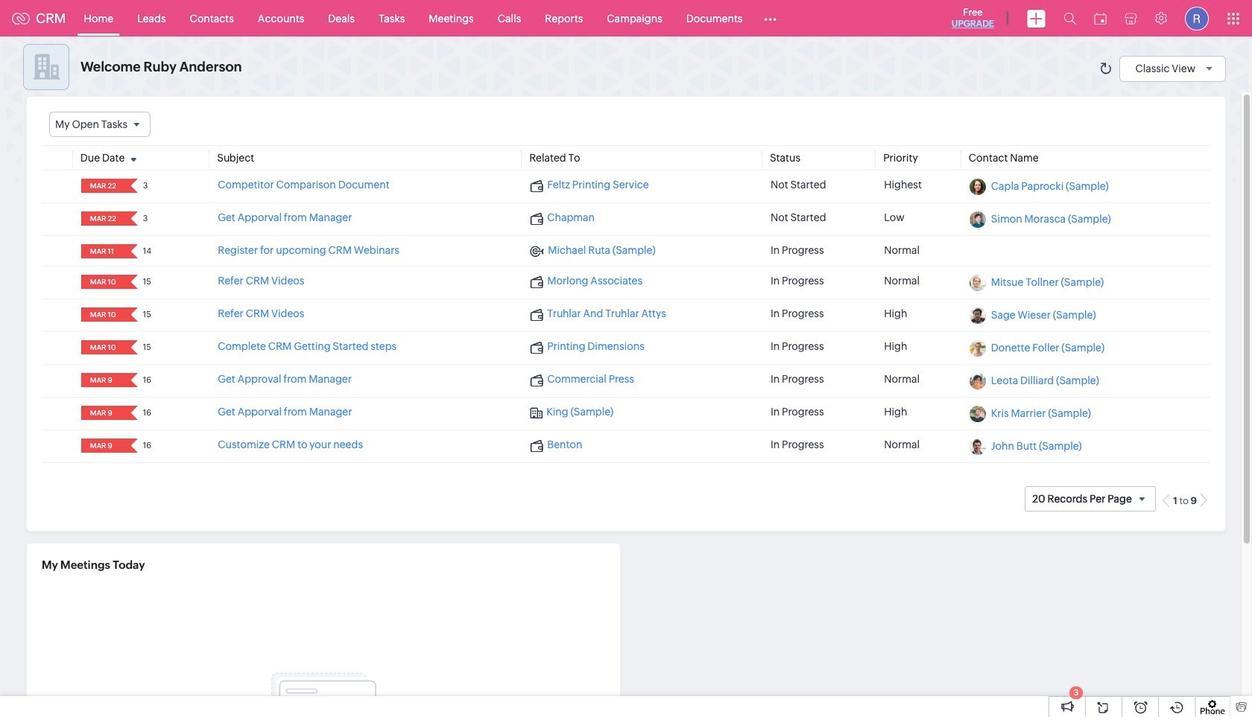 Task type: locate. For each thing, give the bounding box(es) containing it.
logo image
[[12, 12, 30, 24]]

profile element
[[1176, 0, 1218, 36]]

create menu image
[[1027, 9, 1046, 27]]

Other Modules field
[[755, 6, 787, 30]]

None field
[[49, 112, 151, 137], [86, 179, 121, 193], [86, 212, 121, 226], [86, 245, 121, 259], [86, 275, 121, 289], [86, 308, 121, 322], [86, 341, 121, 355], [86, 374, 121, 388], [86, 406, 121, 421], [86, 439, 121, 453], [49, 112, 151, 137], [86, 179, 121, 193], [86, 212, 121, 226], [86, 245, 121, 259], [86, 275, 121, 289], [86, 308, 121, 322], [86, 341, 121, 355], [86, 374, 121, 388], [86, 406, 121, 421], [86, 439, 121, 453]]



Task type: describe. For each thing, give the bounding box(es) containing it.
search element
[[1055, 0, 1085, 37]]

calendar image
[[1094, 12, 1107, 24]]

create menu element
[[1018, 0, 1055, 36]]

profile image
[[1185, 6, 1209, 30]]

search image
[[1064, 12, 1076, 25]]



Task type: vqa. For each thing, say whether or not it's contained in the screenshot.
Chats image
no



